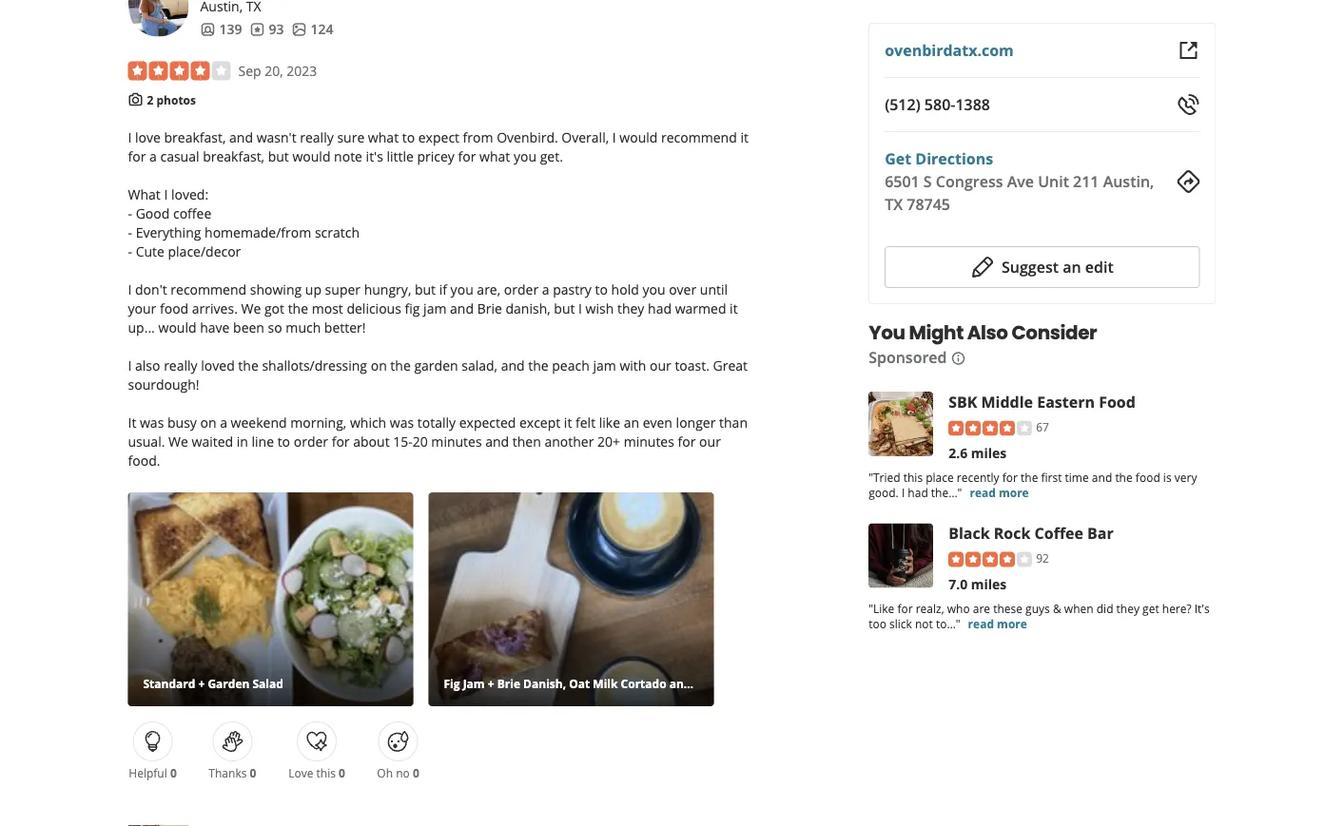 Task type: locate. For each thing, give the bounding box(es) containing it.
it
[[740, 128, 748, 146], [730, 299, 738, 317], [564, 413, 572, 431]]

the up much
[[288, 299, 308, 317]]

up...
[[128, 318, 155, 336]]

was up 15- on the left bottom of page
[[390, 413, 414, 431]]

shallots/dressing
[[262, 356, 367, 374]]

1 horizontal spatial food
[[1136, 470, 1160, 485]]

0 vertical spatial miles
[[971, 444, 1007, 462]]

it's
[[366, 147, 383, 165]]

0 vertical spatial our
[[650, 356, 671, 374]]

1 vertical spatial an
[[624, 413, 639, 431]]

20
[[413, 432, 428, 450]]

1 vertical spatial order
[[294, 432, 328, 450]]

0 horizontal spatial order
[[294, 432, 328, 450]]

2 vertical spatial would
[[158, 318, 196, 336]]

2 horizontal spatial would
[[620, 128, 658, 146]]

0 horizontal spatial to
[[277, 432, 290, 450]]

1 vertical spatial to
[[595, 280, 608, 298]]

1 miles from the top
[[971, 444, 1007, 462]]

4 star rating image up 7.0 miles
[[949, 552, 1032, 567]]

1 horizontal spatial order
[[504, 280, 538, 298]]

1 (0 reactions) element from the left
[[170, 766, 177, 781]]

1 vertical spatial they
[[1116, 601, 1140, 617]]

0 horizontal spatial it
[[564, 413, 572, 431]]

1 horizontal spatial jam
[[593, 356, 616, 374]]

an right like
[[624, 413, 639, 431]]

the left garden
[[390, 356, 411, 374]]

0 right love
[[339, 766, 345, 781]]

1 horizontal spatial this
[[903, 470, 923, 485]]

are,
[[477, 280, 500, 298]]

weekend
[[231, 413, 287, 431]]

for right "like
[[897, 601, 913, 617]]

but down pastry
[[554, 299, 575, 317]]

0 vertical spatial jam
[[423, 299, 447, 317]]

don't
[[135, 280, 167, 298]]

2 0 from the left
[[250, 766, 256, 781]]

0 horizontal spatial jam
[[423, 299, 447, 317]]

1 0 from the left
[[170, 766, 177, 781]]

we up the been
[[241, 299, 261, 317]]

1 vertical spatial miles
[[971, 576, 1007, 594]]

really left sure
[[300, 128, 334, 146]]

0 horizontal spatial a
[[149, 147, 157, 165]]

read right to…"
[[968, 616, 994, 632]]

- left good
[[128, 204, 132, 222]]

this right love
[[316, 766, 336, 781]]

they inside "like for realz, who are these guys & when did they get here? it's too slick not to…"
[[1116, 601, 1140, 617]]

1 horizontal spatial really
[[300, 128, 334, 146]]

4 star rating image
[[128, 61, 231, 80], [949, 421, 1032, 436], [949, 552, 1032, 567]]

peach
[[552, 356, 590, 374]]

0 vertical spatial to
[[402, 128, 415, 146]]

more up rock at the right bottom
[[999, 485, 1029, 501]]

coffee
[[1034, 523, 1083, 543]]

4 star rating image up the photos
[[128, 61, 231, 80]]

a up "waited"
[[220, 413, 227, 431]]

(0 reactions) element right love
[[339, 766, 345, 781]]

i left also
[[128, 356, 132, 374]]

0 right the thanks
[[250, 766, 256, 781]]

i left wish
[[578, 299, 582, 317]]

1 horizontal spatial a
[[220, 413, 227, 431]]

really inside i love breakfast, and wasn't really sure what to expect from ovenbird. overall, i would recommend it for a casual breakfast, but would note it's little pricey for what you get.
[[300, 128, 334, 146]]

1 vertical spatial 4 star rating image
[[949, 421, 1032, 436]]

2 vertical spatial 4 star rating image
[[949, 552, 1032, 567]]

more for middle
[[999, 485, 1029, 501]]

0 vertical spatial read
[[970, 485, 996, 501]]

and right time
[[1092, 470, 1112, 485]]

(0 reactions) element
[[170, 766, 177, 781], [250, 766, 256, 781], [339, 766, 345, 781], [413, 766, 419, 781]]

67
[[1036, 419, 1049, 435]]

to inside it was busy on a weekend morning, which was totally expected except it felt like an even longer than usual. we waited in line to order for about 15-20 minutes and then another 20+ minutes for our food.
[[277, 432, 290, 450]]

is
[[1163, 470, 1172, 485]]

and
[[229, 128, 253, 146], [450, 299, 474, 317], [501, 356, 525, 374], [485, 432, 509, 450], [1092, 470, 1112, 485]]

1 vertical spatial it
[[730, 299, 738, 317]]

guys
[[1026, 601, 1050, 617]]

0 vertical spatial we
[[241, 299, 261, 317]]

but left if
[[415, 280, 436, 298]]

our down longer
[[699, 432, 721, 450]]

busy
[[167, 413, 197, 431]]

miles for middle
[[971, 444, 1007, 462]]

overall,
[[562, 128, 609, 146]]

they left get at the right of the page
[[1116, 601, 1140, 617]]

did
[[1097, 601, 1113, 617]]

(0 reactions) element for oh no 0
[[413, 766, 419, 781]]

0 vertical spatial they
[[617, 299, 644, 317]]

about
[[353, 432, 390, 450]]

0 horizontal spatial was
[[140, 413, 164, 431]]

this left the place
[[903, 470, 923, 485]]

read more for middle
[[970, 485, 1029, 501]]

0 vertical spatial recommend
[[661, 128, 737, 146]]

(0 reactions) element right the helpful
[[170, 766, 177, 781]]

4 star rating image for sbk
[[949, 421, 1032, 436]]

1 horizontal spatial our
[[699, 432, 721, 450]]

0 vertical spatial read more link
[[970, 485, 1029, 501]]

- left everything
[[128, 223, 132, 241]]

our
[[650, 356, 671, 374], [699, 432, 721, 450]]

1 vertical spatial -
[[128, 223, 132, 241]]

2 vertical spatial a
[[220, 413, 227, 431]]

sbk middle eastern food image
[[869, 392, 933, 457]]

minutes
[[431, 432, 482, 450], [624, 432, 674, 450]]

to…"
[[936, 616, 960, 632]]

get
[[885, 148, 911, 169]]

0 horizontal spatial they
[[617, 299, 644, 317]]

jam left with
[[593, 356, 616, 374]]

1 horizontal spatial what
[[479, 147, 510, 165]]

&
[[1053, 601, 1061, 617]]

would inside i don't recommend showing up super hungry, but if you are, order a pastry to hold you over until your food arrives. we got the most delicious fig jam and brie danish, but i wish they had warmed it up... would have been so much better!
[[158, 318, 196, 336]]

a inside it was busy on a weekend morning, which was totally expected except it felt like an even longer than usual. we waited in line to order for about 15-20 minutes and then another 20+ minutes for our food.
[[220, 413, 227, 431]]

recently
[[957, 470, 999, 485]]

breakfast, up casual
[[164, 128, 226, 146]]

1 vertical spatial this
[[316, 766, 336, 781]]

we inside i don't recommend showing up super hungry, but if you are, order a pastry to hold you over until your food arrives. we got the most delicious fig jam and brie danish, but i wish they had warmed it up... would have been so much better!
[[241, 299, 261, 317]]

what up it's
[[368, 128, 399, 146]]

this
[[903, 470, 923, 485], [316, 766, 336, 781]]

i right what
[[164, 185, 168, 203]]

a up danish,
[[542, 280, 549, 298]]

1 horizontal spatial would
[[292, 147, 331, 165]]

order down morning,
[[294, 432, 328, 450]]

1 vertical spatial we
[[168, 432, 188, 450]]

hold
[[611, 280, 639, 298]]

helpful 0
[[129, 766, 177, 781]]

24 phone v2 image
[[1177, 93, 1200, 116]]

get
[[1142, 601, 1159, 617]]

3 (0 reactions) element from the left
[[339, 766, 345, 781]]

24 pencil v2 image
[[971, 256, 994, 279]]

1 vertical spatial what
[[479, 147, 510, 165]]

a inside i love breakfast, and wasn't really sure what to expect from ovenbird. overall, i would recommend it for a casual breakfast, but would note it's little pricey for what you get.
[[149, 147, 157, 165]]

0 horizontal spatial really
[[164, 356, 198, 374]]

0 right the helpful
[[170, 766, 177, 781]]

0 vertical spatial had
[[648, 299, 672, 317]]

for down love
[[128, 147, 146, 165]]

photo of taylor g. image
[[128, 0, 189, 37]]

1 horizontal spatial we
[[241, 299, 261, 317]]

"like
[[869, 601, 894, 617]]

order up danish,
[[504, 280, 538, 298]]

1 vertical spatial really
[[164, 356, 198, 374]]

had left the…"
[[908, 485, 928, 501]]

more right are
[[997, 616, 1027, 632]]

and left wasn't
[[229, 128, 253, 146]]

to up wish
[[595, 280, 608, 298]]

0 vertical spatial food
[[160, 299, 189, 317]]

jam down if
[[423, 299, 447, 317]]

2 horizontal spatial to
[[595, 280, 608, 298]]

(0 reactions) element for thanks 0
[[250, 766, 256, 781]]

the left peach
[[528, 356, 549, 374]]

for inside "tried this place recently for the first time and the food is very good. i had the…"
[[1002, 470, 1018, 485]]

1388
[[955, 94, 990, 115]]

0 vertical spatial this
[[903, 470, 923, 485]]

i left don't
[[128, 280, 132, 298]]

for
[[128, 147, 146, 165], [458, 147, 476, 165], [332, 432, 350, 450], [678, 432, 696, 450], [1002, 470, 1018, 485], [897, 601, 913, 617]]

but
[[268, 147, 289, 165], [415, 280, 436, 298], [554, 299, 575, 317]]

to right line at the bottom left
[[277, 432, 290, 450]]

time
[[1065, 470, 1089, 485]]

read
[[970, 485, 996, 501], [968, 616, 994, 632]]

a down love
[[149, 147, 157, 165]]

reviews element
[[250, 20, 284, 39]]

2 miles from the top
[[971, 576, 1007, 594]]

1 horizontal spatial they
[[1116, 601, 1140, 617]]

even
[[643, 413, 672, 431]]

pricey
[[417, 147, 455, 165]]

7.0
[[949, 576, 968, 594]]

1 horizontal spatial an
[[1063, 257, 1081, 277]]

no
[[396, 766, 410, 781]]

4 0 from the left
[[413, 766, 419, 781]]

this inside "tried this place recently for the first time and the food is very good. i had the…"
[[903, 470, 923, 485]]

great
[[713, 356, 748, 374]]

would right up...
[[158, 318, 196, 336]]

sbk middle eastern food
[[949, 391, 1136, 412]]

0 horizontal spatial food
[[160, 299, 189, 317]]

had down over
[[648, 299, 672, 317]]

0 horizontal spatial on
[[200, 413, 216, 431]]

1 horizontal spatial had
[[908, 485, 928, 501]]

suggest an edit
[[1002, 257, 1114, 277]]

what down from
[[479, 147, 510, 165]]

1 vertical spatial a
[[542, 280, 549, 298]]

3 - from the top
[[128, 242, 132, 260]]

1 horizontal spatial on
[[371, 356, 387, 374]]

20,
[[265, 62, 283, 80]]

on inside it was busy on a weekend morning, which was totally expected except it felt like an even longer than usual. we waited in line to order for about 15-20 minutes and then another 20+ minutes for our food.
[[200, 413, 216, 431]]

to up the little in the top of the page
[[402, 128, 415, 146]]

2
[[147, 92, 153, 108]]

longer
[[676, 413, 716, 431]]

you left over
[[642, 280, 665, 298]]

homemade/from
[[205, 223, 311, 241]]

it inside i don't recommend showing up super hungry, but if you are, order a pastry to hold you over until your food arrives. we got the most delicious fig jam and brie danish, but i wish they had warmed it up... would have been so much better!
[[730, 299, 738, 317]]

minutes down even
[[624, 432, 674, 450]]

1 vertical spatial breakfast,
[[203, 147, 264, 165]]

we down busy
[[168, 432, 188, 450]]

0 vertical spatial an
[[1063, 257, 1081, 277]]

you right if
[[451, 280, 473, 298]]

1 vertical spatial our
[[699, 432, 721, 450]]

0 horizontal spatial you
[[451, 280, 473, 298]]

0 horizontal spatial our
[[650, 356, 671, 374]]

and down expected
[[485, 432, 509, 450]]

15-
[[393, 432, 413, 450]]

2 was from the left
[[390, 413, 414, 431]]

2 minutes from the left
[[624, 432, 674, 450]]

2 vertical spatial to
[[277, 432, 290, 450]]

(0 reactions) element right the thanks
[[250, 766, 256, 781]]

sure
[[337, 128, 365, 146]]

for down longer
[[678, 432, 696, 450]]

showing
[[250, 280, 302, 298]]

jam
[[423, 299, 447, 317], [593, 356, 616, 374]]

an
[[1063, 257, 1081, 277], [624, 413, 639, 431]]

0 vertical spatial 4 star rating image
[[128, 61, 231, 80]]

(0 reactions) element for love this 0
[[339, 766, 345, 781]]

you down the ovenbird.
[[514, 147, 537, 165]]

1 horizontal spatial you
[[514, 147, 537, 165]]

- left cute
[[128, 242, 132, 260]]

when
[[1064, 601, 1094, 617]]

our right with
[[650, 356, 671, 374]]

our inside it was busy on a weekend morning, which was totally expected except it felt like an even longer than usual. we waited in line to order for about 15-20 minutes and then another 20+ minutes for our food.
[[699, 432, 721, 450]]

1 horizontal spatial minutes
[[624, 432, 674, 450]]

2.6 miles
[[949, 444, 1007, 462]]

what
[[368, 128, 399, 146], [479, 147, 510, 165]]

unit
[[1038, 171, 1069, 192]]

breakfast, down wasn't
[[203, 147, 264, 165]]

really up sourdough!
[[164, 356, 198, 374]]

what i loved: - good coffee - everything homemade/from scratch - cute place/decor
[[128, 185, 360, 260]]

1 vertical spatial food
[[1136, 470, 1160, 485]]

the inside i don't recommend showing up super hungry, but if you are, order a pastry to hold you over until your food arrives. we got the most delicious fig jam and brie danish, but i wish they had warmed it up... would have been so much better!
[[288, 299, 308, 317]]

0 horizontal spatial we
[[168, 432, 188, 450]]

black rock coffee bar image
[[869, 523, 933, 588]]

0 vertical spatial a
[[149, 147, 157, 165]]

bar
[[1087, 523, 1114, 543]]

0 vertical spatial it
[[740, 128, 748, 146]]

(0 reactions) element right no
[[413, 766, 419, 781]]

2 horizontal spatial but
[[554, 299, 575, 317]]

1 vertical spatial on
[[200, 413, 216, 431]]

for down from
[[458, 147, 476, 165]]

then
[[513, 432, 541, 450]]

an left edit
[[1063, 257, 1081, 277]]

in
[[237, 432, 248, 450]]

1 vertical spatial would
[[292, 147, 331, 165]]

0 vertical spatial more
[[999, 485, 1029, 501]]

i right good.
[[902, 485, 905, 501]]

0 right no
[[413, 766, 419, 781]]

16 photos v2 image
[[292, 22, 307, 37]]

food down don't
[[160, 299, 189, 317]]

recommend inside i don't recommend showing up super hungry, but if you are, order a pastry to hold you over until your food arrives. we got the most delicious fig jam and brie danish, but i wish they had warmed it up... would have been so much better!
[[171, 280, 246, 298]]

on up "waited"
[[200, 413, 216, 431]]

1 horizontal spatial but
[[415, 280, 436, 298]]

food.
[[128, 451, 160, 469]]

cute
[[136, 242, 164, 260]]

read more link for middle
[[970, 485, 1029, 501]]

read more link
[[970, 485, 1029, 501], [968, 616, 1027, 632]]

would left note in the left top of the page
[[292, 147, 331, 165]]

our inside i also really loved the shallots/dressing on the garden salad, and the peach jam with our toast. great sourdough!
[[650, 356, 671, 374]]

i love breakfast, and wasn't really sure what to expect from ovenbird. overall, i would recommend it for a casual breakfast, but would note it's little pricey for what you get.
[[128, 128, 748, 165]]

1 vertical spatial read more
[[968, 616, 1027, 632]]

0 vertical spatial -
[[128, 204, 132, 222]]

0 horizontal spatial had
[[648, 299, 672, 317]]

0 horizontal spatial recommend
[[171, 280, 246, 298]]

miles up are
[[971, 576, 1007, 594]]

0 vertical spatial breakfast,
[[164, 128, 226, 146]]

0 vertical spatial would
[[620, 128, 658, 146]]

your
[[128, 299, 156, 317]]

food left is
[[1136, 470, 1160, 485]]

and left brie on the top left of the page
[[450, 299, 474, 317]]

they down hold
[[617, 299, 644, 317]]

very
[[1175, 470, 1197, 485]]

on down delicious
[[371, 356, 387, 374]]

read for sbk
[[970, 485, 996, 501]]

0 horizontal spatial minutes
[[431, 432, 482, 450]]

0 vertical spatial order
[[504, 280, 538, 298]]

been
[[233, 318, 264, 336]]

friends element
[[200, 20, 242, 39]]

it inside i love breakfast, and wasn't really sure what to expect from ovenbird. overall, i would recommend it for a casual breakfast, but would note it's little pricey for what you get.
[[740, 128, 748, 146]]

2 (0 reactions) element from the left
[[250, 766, 256, 781]]

4 star rating image up '2.6 miles'
[[949, 421, 1032, 436]]

1 was from the left
[[140, 413, 164, 431]]

miles for rock
[[971, 576, 1007, 594]]

recommend inside i love breakfast, and wasn't really sure what to expect from ovenbird. overall, i would recommend it for a casual breakfast, but would note it's little pricey for what you get.
[[661, 128, 737, 146]]

also
[[135, 356, 160, 374]]

2 vertical spatial it
[[564, 413, 572, 431]]

0 vertical spatial on
[[371, 356, 387, 374]]

1 horizontal spatial to
[[402, 128, 415, 146]]

minutes down totally
[[431, 432, 482, 450]]

0 horizontal spatial an
[[624, 413, 639, 431]]

the
[[288, 299, 308, 317], [238, 356, 258, 374], [390, 356, 411, 374], [528, 356, 549, 374], [1021, 470, 1038, 485], [1115, 470, 1133, 485]]

had inside i don't recommend showing up super hungry, but if you are, order a pastry to hold you over until your food arrives. we got the most delicious fig jam and brie danish, but i wish they had warmed it up... would have been so much better!
[[648, 299, 672, 317]]

1 vertical spatial more
[[997, 616, 1027, 632]]

scratch
[[315, 223, 360, 241]]

oh no 0
[[377, 766, 419, 781]]

order
[[504, 280, 538, 298], [294, 432, 328, 450]]

read more for rock
[[968, 616, 1027, 632]]

1 vertical spatial read more link
[[968, 616, 1027, 632]]

miles up 'recently'
[[971, 444, 1007, 462]]

1 vertical spatial read
[[968, 616, 994, 632]]

expect
[[418, 128, 459, 146]]

read right the…"
[[970, 485, 996, 501]]

suggest an edit button
[[885, 246, 1200, 288]]

1 vertical spatial jam
[[593, 356, 616, 374]]

0 vertical spatial but
[[268, 147, 289, 165]]

1 horizontal spatial it
[[730, 299, 738, 317]]

but down wasn't
[[268, 147, 289, 165]]

4 (0 reactions) element from the left
[[413, 766, 419, 781]]

0 vertical spatial read more
[[970, 485, 1029, 501]]

and right the salad,
[[501, 356, 525, 374]]

it inside it was busy on a weekend morning, which was totally expected except it felt like an even longer than usual. we waited in line to order for about 15-20 minutes and then another 20+ minutes for our food.
[[564, 413, 572, 431]]

expected
[[459, 413, 516, 431]]

note
[[334, 147, 362, 165]]

you
[[514, 147, 537, 165], [451, 280, 473, 298], [642, 280, 665, 298]]

0 horizontal spatial would
[[158, 318, 196, 336]]

2 horizontal spatial it
[[740, 128, 748, 146]]

was right it
[[140, 413, 164, 431]]

food inside "tried this place recently for the first time and the food is very good. i had the…"
[[1136, 470, 1160, 485]]

2 - from the top
[[128, 223, 132, 241]]

got
[[264, 299, 284, 317]]

for right 'recently'
[[1002, 470, 1018, 485]]

but inside i love breakfast, and wasn't really sure what to expect from ovenbird. overall, i would recommend it for a casual breakfast, but would note it's little pricey for what you get.
[[268, 147, 289, 165]]

24 directions v2 image
[[1177, 170, 1200, 193]]

jam inside i don't recommend showing up super hungry, but if you are, order a pastry to hold you over until your food arrives. we got the most delicious fig jam and brie danish, but i wish they had warmed it up... would have been so much better!
[[423, 299, 447, 317]]

16 info v2 image
[[951, 351, 966, 366]]

2 vertical spatial -
[[128, 242, 132, 260]]

would right overall,
[[620, 128, 658, 146]]

0 vertical spatial really
[[300, 128, 334, 146]]

0 horizontal spatial but
[[268, 147, 289, 165]]



Task type: describe. For each thing, give the bounding box(es) containing it.
3 0 from the left
[[339, 766, 345, 781]]

arrives.
[[192, 299, 238, 317]]

the…"
[[931, 485, 962, 501]]

"tried this place recently for the first time and the food is very good. i had the…"
[[869, 470, 1197, 501]]

and inside "tried this place recently for the first time and the food is very good. i had the…"
[[1092, 470, 1112, 485]]

the left is
[[1115, 470, 1133, 485]]

20+
[[597, 432, 620, 450]]

totally
[[417, 413, 456, 431]]

food inside i don't recommend showing up super hungry, but if you are, order a pastry to hold you over until your food arrives. we got the most delicious fig jam and brie danish, but i wish they had warmed it up... would have been so much better!
[[160, 299, 189, 317]]

a inside i don't recommend showing up super hungry, but if you are, order a pastry to hold you over until your food arrives. we got the most delicious fig jam and brie danish, but i wish they had warmed it up... would have been so much better!
[[542, 280, 549, 298]]

you might also consider
[[869, 320, 1097, 346]]

124
[[311, 20, 333, 38]]

delicious
[[347, 299, 401, 317]]

24 external link v2 image
[[1177, 39, 1200, 62]]

get.
[[540, 147, 563, 165]]

tx
[[885, 194, 903, 214]]

order inside it was busy on a weekend morning, which was totally expected except it felt like an even longer than usual. we waited in line to order for about 15-20 minutes and then another 20+ minutes for our food.
[[294, 432, 328, 450]]

an inside button
[[1063, 257, 1081, 277]]

jam inside i also really loved the shallots/dressing on the garden salad, and the peach jam with our toast. great sourdough!
[[593, 356, 616, 374]]

place/decor
[[168, 242, 241, 260]]

black
[[949, 523, 990, 543]]

211
[[1073, 171, 1099, 192]]

1 - from the top
[[128, 204, 132, 222]]

i inside "tried this place recently for the first time and the food is very good. i had the…"
[[902, 485, 905, 501]]

better!
[[324, 318, 366, 336]]

over
[[669, 280, 696, 298]]

for inside "like for realz, who are these guys & when did they get here? it's too slick not to…"
[[897, 601, 913, 617]]

and inside i love breakfast, and wasn't really sure what to expect from ovenbird. overall, i would recommend it for a casual breakfast, but would note it's little pricey for what you get.
[[229, 128, 253, 146]]

danish,
[[506, 299, 550, 317]]

little
[[387, 147, 414, 165]]

toast.
[[675, 356, 710, 374]]

fig
[[405, 299, 420, 317]]

oh
[[377, 766, 393, 781]]

realz,
[[916, 601, 944, 617]]

sponsored
[[869, 347, 947, 368]]

ave
[[1007, 171, 1034, 192]]

92
[[1036, 551, 1049, 566]]

morning,
[[290, 413, 346, 431]]

everything
[[136, 223, 201, 241]]

the right loved
[[238, 356, 258, 374]]

consider
[[1012, 320, 1097, 346]]

sourdough!
[[128, 375, 199, 393]]

i left love
[[128, 128, 132, 146]]

are
[[973, 601, 990, 617]]

good
[[136, 204, 170, 222]]

the left first
[[1021, 470, 1038, 485]]

93
[[269, 20, 284, 38]]

thanks
[[209, 766, 247, 781]]

read for black
[[968, 616, 994, 632]]

directions
[[915, 148, 993, 169]]

except
[[519, 413, 560, 431]]

2 photos
[[147, 92, 196, 108]]

you inside i love breakfast, and wasn't really sure what to expect from ovenbird. overall, i would recommend it for a casual breakfast, but would note it's little pricey for what you get.
[[514, 147, 537, 165]]

i inside i also really loved the shallots/dressing on the garden salad, and the peach jam with our toast. great sourdough!
[[128, 356, 132, 374]]

sbk middle eastern food link
[[949, 391, 1136, 412]]

we inside it was busy on a weekend morning, which was totally expected except it felt like an even longer than usual. we waited in line to order for about 15-20 minutes and then another 20+ minutes for our food.
[[168, 432, 188, 450]]

love this 0
[[288, 766, 345, 781]]

i right overall,
[[612, 128, 616, 146]]

had inside "tried this place recently for the first time and the food is very good. i had the…"
[[908, 485, 928, 501]]

16 camera v2 image
[[128, 92, 143, 107]]

on inside i also really loved the shallots/dressing on the garden salad, and the peach jam with our toast. great sourdough!
[[371, 356, 387, 374]]

place
[[926, 470, 954, 485]]

line
[[252, 432, 274, 450]]

hungry,
[[364, 280, 411, 298]]

2 horizontal spatial you
[[642, 280, 665, 298]]

photos element
[[292, 20, 333, 39]]

love
[[288, 766, 313, 781]]

2 vertical spatial but
[[554, 299, 575, 317]]

garden
[[414, 356, 458, 374]]

ovenbird.
[[497, 128, 558, 146]]

loved:
[[171, 185, 208, 203]]

get directions 6501 s congress ave unit 211 austin, tx 78745
[[885, 148, 1154, 214]]

until
[[700, 280, 728, 298]]

and inside i also really loved the shallots/dressing on the garden salad, and the peach jam with our toast. great sourdough!
[[501, 356, 525, 374]]

139
[[219, 20, 242, 38]]

if
[[439, 280, 447, 298]]

might
[[909, 320, 963, 346]]

they inside i don't recommend showing up super hungry, but if you are, order a pastry to hold you over until your food arrives. we got the most delicious fig jam and brie danish, but i wish they had warmed it up... would have been so much better!
[[617, 299, 644, 317]]

to inside i love breakfast, and wasn't really sure what to expect from ovenbird. overall, i would recommend it for a casual breakfast, but would note it's little pricey for what you get.
[[402, 128, 415, 146]]

salad,
[[462, 356, 498, 374]]

4 star rating image for black
[[949, 552, 1032, 567]]

like
[[599, 413, 620, 431]]

order inside i don't recommend showing up super hungry, but if you are, order a pastry to hold you over until your food arrives. we got the most delicious fig jam and brie danish, but i wish they had warmed it up... would have been so much better!
[[504, 280, 538, 298]]

read more link for rock
[[968, 616, 1027, 632]]

really inside i also really loved the shallots/dressing on the garden salad, and the peach jam with our toast. great sourdough!
[[164, 356, 198, 374]]

helpful
[[129, 766, 167, 781]]

1 minutes from the left
[[431, 432, 482, 450]]

more for rock
[[997, 616, 1027, 632]]

16 friends v2 image
[[200, 22, 215, 37]]

2 photos link
[[147, 92, 196, 108]]

wasn't
[[256, 128, 296, 146]]

it's
[[1194, 601, 1210, 617]]

so
[[268, 318, 282, 336]]

black rock coffee bar link
[[949, 523, 1114, 543]]

an inside it was busy on a weekend morning, which was totally expected except it felt like an even longer than usual. we waited in line to order for about 15-20 minutes and then another 20+ minutes for our food.
[[624, 413, 639, 431]]

i don't recommend showing up super hungry, but if you are, order a pastry to hold you over until your food arrives. we got the most delicious fig jam and brie danish, but i wish they had warmed it up... would have been so much better!
[[128, 280, 738, 336]]

much
[[286, 318, 321, 336]]

have
[[200, 318, 230, 336]]

for down morning,
[[332, 432, 350, 450]]

i inside what i loved: - good coffee - everything homemade/from scratch - cute place/decor
[[164, 185, 168, 203]]

1 vertical spatial but
[[415, 280, 436, 298]]

with
[[620, 356, 646, 374]]

rock
[[994, 523, 1031, 543]]

78745
[[907, 194, 950, 214]]

too
[[869, 616, 886, 632]]

(0 reactions) element for helpful 0
[[170, 766, 177, 781]]

these
[[993, 601, 1023, 617]]

to inside i don't recommend showing up super hungry, but if you are, order a pastry to hold you over until your food arrives. we got the most delicious fig jam and brie danish, but i wish they had warmed it up... would have been so much better!
[[595, 280, 608, 298]]

this for "tried
[[903, 470, 923, 485]]

"like for realz, who are these guys & when did they get here? it's too slick not to…"
[[869, 601, 1210, 632]]

this for love
[[316, 766, 336, 781]]

and inside it was busy on a weekend morning, which was totally expected except it felt like an even longer than usual. we waited in line to order for about 15-20 minutes and then another 20+ minutes for our food.
[[485, 432, 509, 450]]

16 review v2 image
[[250, 22, 265, 37]]

eastern
[[1037, 391, 1095, 412]]

get directions link
[[885, 148, 993, 169]]

than
[[719, 413, 748, 431]]

and inside i don't recommend showing up super hungry, but if you are, order a pastry to hold you over until your food arrives. we got the most delicious fig jam and brie danish, but i wish they had warmed it up... would have been so much better!
[[450, 299, 474, 317]]

0 horizontal spatial what
[[368, 128, 399, 146]]

s
[[923, 171, 932, 192]]

love
[[135, 128, 161, 146]]

it was busy on a weekend morning, which was totally expected except it felt like an even longer than usual. we waited in line to order for about 15-20 minutes and then another 20+ minutes for our food.
[[128, 413, 748, 469]]

black rock coffee bar
[[949, 523, 1114, 543]]

not
[[915, 616, 933, 632]]

loved
[[201, 356, 235, 374]]

food
[[1099, 391, 1136, 412]]

suggest
[[1002, 257, 1059, 277]]

felt
[[575, 413, 596, 431]]



Task type: vqa. For each thing, say whether or not it's contained in the screenshot.
jeremy m.'s account settings
no



